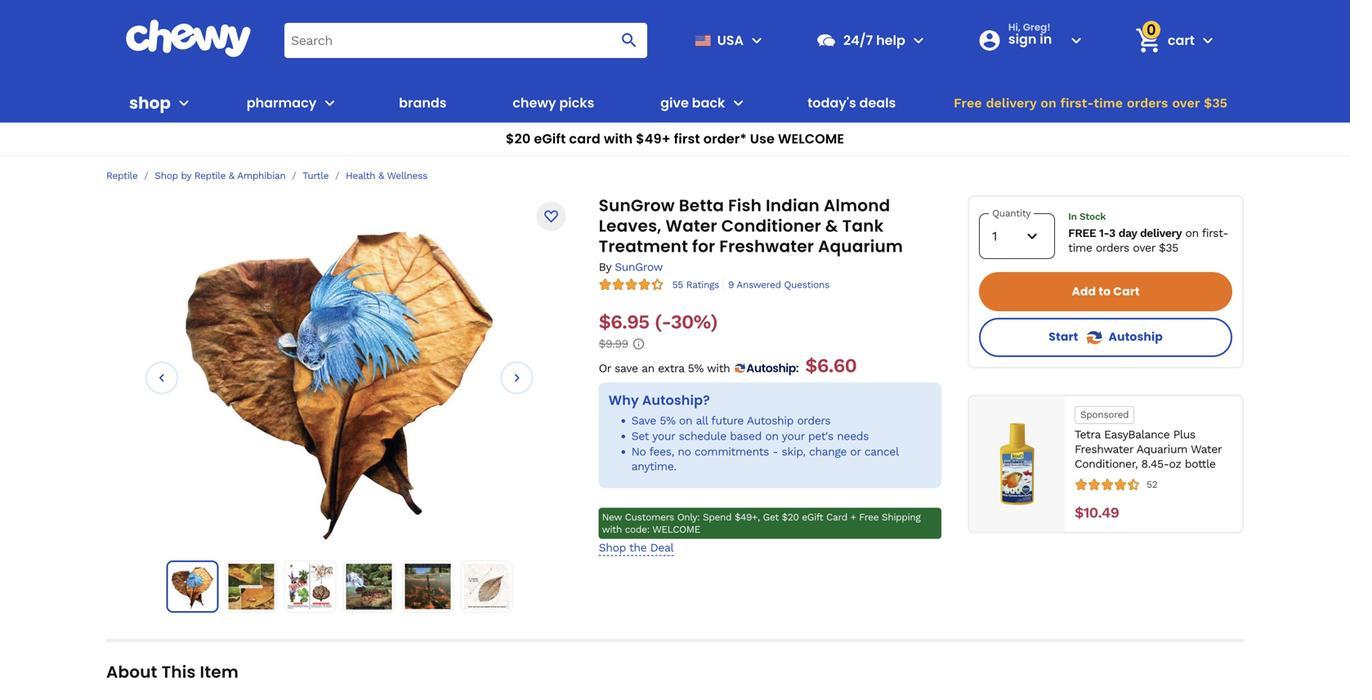 Task type: vqa. For each thing, say whether or not it's contained in the screenshot.
fruits
no



Task type: describe. For each thing, give the bounding box(es) containing it.
set
[[632, 429, 649, 443]]

card
[[569, 130, 601, 148]]

1 your from the left
[[653, 429, 675, 443]]

deal
[[650, 541, 674, 555]]

free delivery on first-time orders over $35 button
[[949, 83, 1233, 123]]

sungrow betta fish indian almond leaves, water conditioner & tank treatment for freshwater aquarium slide 3 of 6 image
[[287, 564, 333, 610]]

autoship :
[[747, 361, 799, 377]]

card
[[827, 512, 848, 523]]

add
[[1072, 284, 1097, 300]]

first- inside on first- time orders over $35
[[1202, 226, 1229, 240]]

by
[[599, 260, 611, 274]]

autoship for autoship :
[[747, 361, 796, 377]]

an
[[642, 362, 655, 375]]

$20 egift card with $49+ first order* use welcome link
[[0, 123, 1351, 156]]

code:
[[625, 524, 650, 535]]

chewy picks
[[513, 94, 595, 112]]

carousel-slider region
[[118, 213, 561, 543]]

55 ratings button
[[673, 278, 719, 291]]

shop inside new customers only: spend $49+, get $20 egift card + free shipping with code: welcome shop the deal
[[599, 541, 626, 555]]

help menu image
[[909, 30, 929, 50]]

& inside sungrow betta fish indian almond leaves, water conditioner & tank treatment for freshwater aquarium
[[826, 215, 839, 238]]

8.45-
[[1142, 458, 1170, 471]]

on left the all
[[679, 414, 693, 427]]

water for bottle
[[1191, 443, 1222, 456]]

shipping
[[882, 512, 921, 523]]

pharmacy link
[[240, 83, 317, 123]]

all
[[696, 414, 708, 427]]

give back menu image
[[729, 93, 748, 113]]

free 1-3 day delivery
[[1069, 226, 1182, 240]]

pharmacy
[[247, 94, 317, 112]]

9
[[728, 279, 734, 291]]

give back
[[661, 94, 725, 112]]

customers
[[625, 512, 674, 523]]

bottle
[[1185, 458, 1216, 471]]

wellness
[[387, 170, 428, 182]]

welcome inside 'link'
[[778, 130, 845, 148]]

why
[[609, 391, 639, 410]]

about
[[106, 661, 157, 684]]

account menu image
[[1067, 30, 1086, 50]]

hi,
[[1009, 20, 1021, 34]]

give back link
[[654, 83, 725, 123]]

leaves,
[[599, 215, 662, 238]]

1-
[[1100, 226, 1109, 240]]

30%)
[[671, 310, 718, 334]]

1 horizontal spatial delivery
[[1140, 226, 1182, 240]]

today's deals
[[808, 94, 896, 112]]

free delivery on first-time orders over $35
[[954, 95, 1228, 111]]

0
[[1147, 19, 1157, 40]]

3
[[1109, 226, 1116, 240]]

today's
[[808, 94, 857, 112]]

chewy home image
[[125, 20, 252, 57]]

easybalance
[[1105, 428, 1170, 442]]

time inside on first- time orders over $35
[[1069, 241, 1093, 255]]

Search text field
[[285, 23, 647, 58]]

based
[[730, 429, 762, 443]]

new customers only: spend $49+, get $20 egift card + free shipping with code: welcome shop the deal
[[599, 512, 921, 555]]

freshwater inside "sponsored tetra easybalance plus freshwater aquarium water conditioner, 8.45-oz bottle"
[[1075, 443, 1134, 456]]

$49+
[[636, 130, 671, 148]]

brands link
[[393, 83, 453, 123]]

with inside new customers only: spend $49+, get $20 egift card + free shipping with code: welcome shop the deal
[[602, 524, 622, 535]]

skip,
[[782, 445, 806, 458]]

anytime.
[[632, 460, 677, 473]]

item
[[200, 661, 239, 684]]

9 answered questions button
[[724, 278, 830, 291]]

the
[[629, 541, 647, 555]]

menu image for shop dropdown button
[[174, 93, 194, 113]]

sungrow link
[[615, 260, 663, 274]]

tank
[[843, 215, 884, 238]]

in inside the hi, greg! sign in
[[1040, 30, 1052, 48]]

$6.60
[[806, 354, 857, 377]]

on inside on first- time orders over $35
[[1186, 226, 1199, 240]]

autoship?
[[642, 391, 710, 410]]

tetra easybalance plus freshwater aquarium water conditioner, 8.45-oz bottle image
[[976, 423, 1059, 506]]

today's deals link
[[801, 83, 903, 123]]

chewy picks link
[[506, 83, 601, 123]]

tetra
[[1075, 428, 1101, 442]]

plus
[[1174, 428, 1196, 442]]

aquarium inside sungrow betta fish indian almond leaves, water conditioner & tank treatment for freshwater aquarium
[[818, 235, 904, 258]]

$35 inside "button"
[[1204, 95, 1228, 111]]

by
[[181, 170, 191, 182]]

egift inside new customers only: spend $49+, get $20 egift card + free shipping with code: welcome shop the deal
[[802, 512, 824, 523]]

new
[[602, 512, 622, 523]]

greg!
[[1023, 20, 1051, 34]]

no
[[678, 445, 691, 458]]

get
[[763, 512, 779, 523]]

$20 egift card with $49+ first order* use welcome
[[506, 130, 845, 148]]

for
[[692, 235, 716, 258]]

no
[[632, 445, 646, 458]]

1 vertical spatial sungrow betta fish indian almond leaves, water conditioner & tank treatment for freshwater aquarium slide 1 of 6 image
[[170, 565, 214, 609]]

first- inside "button"
[[1061, 95, 1094, 111]]

sungrow betta fish indian almond leaves, water conditioner & tank treatment for freshwater aquarium slide 2 of 6 image
[[228, 564, 274, 610]]

brands
[[399, 94, 447, 112]]

water for treatment
[[666, 215, 718, 238]]

submit search image
[[620, 30, 639, 50]]

indian
[[766, 194, 820, 217]]

add to cart
[[1072, 284, 1140, 300]]

55
[[673, 279, 683, 291]]

freshwater inside sungrow betta fish indian almond leaves, water conditioner & tank treatment for freshwater aquarium
[[720, 235, 814, 258]]

deals
[[860, 94, 896, 112]]

in stock
[[1069, 211, 1106, 222]]

use
[[750, 130, 775, 148]]

health & wellness link
[[346, 170, 428, 182]]

egift inside $20 egift card with $49+ first order* use welcome 'link'
[[534, 130, 566, 148]]

shop the deal button
[[599, 541, 674, 556]]

save
[[632, 414, 656, 427]]

1 vertical spatial in
[[1069, 211, 1077, 222]]

amphibian
[[237, 170, 286, 182]]

site banner
[[0, 0, 1351, 156]]

$10.49 text field
[[1075, 505, 1120, 523]]

5% inside why autoship? save 5% on all future autoship orders set your schedule based on your pet's needs no fees, no commitments - skip, change or cancel anytime.
[[660, 414, 676, 427]]



Task type: locate. For each thing, give the bounding box(es) containing it.
$35 down free 1-3 day delivery
[[1159, 241, 1179, 255]]

list
[[166, 561, 513, 613]]

0 vertical spatial aquarium
[[818, 235, 904, 258]]

autoship
[[1109, 329, 1163, 345], [747, 361, 796, 377], [747, 414, 794, 427]]

1 vertical spatial autoship
[[747, 361, 796, 377]]

over inside free delivery on first-time orders over $35 "button"
[[1173, 95, 1200, 111]]

$6.95
[[599, 310, 650, 334]]

your
[[653, 429, 675, 443], [782, 429, 805, 443]]

1 horizontal spatial &
[[378, 170, 384, 182]]

sponsored tetra easybalance plus freshwater aquarium water conditioner, 8.45-oz bottle
[[1075, 409, 1222, 471]]

1 horizontal spatial freshwater
[[1075, 443, 1134, 456]]

water up bottle
[[1191, 443, 1222, 456]]

time
[[1094, 95, 1123, 111], [1069, 241, 1093, 255]]

shop
[[129, 92, 171, 114]]

shop left by
[[155, 170, 178, 182]]

on right day
[[1186, 226, 1199, 240]]

freshwater up 9 answered questions button
[[720, 235, 814, 258]]

1 vertical spatial first-
[[1202, 226, 1229, 240]]

aquarium
[[818, 235, 904, 258], [1137, 443, 1188, 456]]

oz
[[1170, 458, 1182, 471]]

shop by reptile & amphibian
[[155, 170, 286, 182]]

autoship for autoship
[[1109, 329, 1163, 345]]

1 horizontal spatial free
[[954, 95, 982, 111]]

1 vertical spatial free
[[859, 512, 879, 523]]

0 vertical spatial $20
[[506, 130, 531, 148]]

this
[[162, 661, 196, 684]]

0 horizontal spatial menu image
[[174, 93, 194, 113]]

$9.99 text field
[[599, 337, 628, 351]]

$35 inside on first- time orders over $35
[[1159, 241, 1179, 255]]

autoship inside why autoship? save 5% on all future autoship orders set your schedule based on your pet's needs no fees, no commitments - skip, change or cancel anytime.
[[747, 414, 794, 427]]

aquarium inside "sponsored tetra easybalance plus freshwater aquarium water conditioner, 8.45-oz bottle"
[[1137, 443, 1188, 456]]

orders down the 3
[[1096, 241, 1130, 255]]

give
[[661, 94, 689, 112]]

your up skip,
[[782, 429, 805, 443]]

autoship up based
[[747, 414, 794, 427]]

orders inside why autoship? save 5% on all future autoship orders set your schedule based on your pet's needs no fees, no commitments - skip, change or cancel anytime.
[[797, 414, 831, 427]]

turtle link
[[303, 170, 329, 182]]

0 vertical spatial delivery
[[986, 95, 1037, 111]]

0 horizontal spatial $35
[[1159, 241, 1179, 255]]

1 vertical spatial with
[[707, 362, 730, 375]]

water left fish
[[666, 215, 718, 238]]

almond
[[824, 194, 891, 217]]

with inside 'link'
[[604, 130, 633, 148]]

0 horizontal spatial $20
[[506, 130, 531, 148]]

pet's
[[809, 429, 834, 443]]

1 horizontal spatial reptile
[[194, 170, 226, 182]]

5%
[[688, 362, 704, 375], [660, 414, 676, 427]]

add to cart button
[[980, 272, 1233, 312]]

1 horizontal spatial welcome
[[778, 130, 845, 148]]

sungrow betta fish indian almond leaves, water conditioner & tank treatment for freshwater aquarium slide 1 of 6 image
[[185, 213, 495, 540], [170, 565, 214, 609]]

0 vertical spatial time
[[1094, 95, 1123, 111]]

shop left the
[[599, 541, 626, 555]]

health
[[346, 170, 375, 182]]

menu image inside shop dropdown button
[[174, 93, 194, 113]]

$6.95 (-30%)
[[599, 310, 718, 334]]

shop by reptile & amphibian link
[[155, 170, 286, 182]]

spend
[[703, 512, 732, 523]]

1 vertical spatial aquarium
[[1137, 443, 1188, 456]]

1 vertical spatial sungrow
[[615, 260, 663, 274]]

1 vertical spatial water
[[1191, 443, 1222, 456]]

orders inside "button"
[[1127, 95, 1169, 111]]

reptile right by
[[194, 170, 226, 182]]

$20 inside new customers only: spend $49+, get $20 egift card + free shipping with code: welcome shop the deal
[[782, 512, 799, 523]]

picks
[[559, 94, 595, 112]]

0 horizontal spatial shop
[[155, 170, 178, 182]]

aquarium up the 8.45-
[[1137, 443, 1188, 456]]

1 horizontal spatial over
[[1173, 95, 1200, 111]]

$49+,
[[735, 512, 760, 523]]

free inside new customers only: spend $49+, get $20 egift card + free shipping with code: welcome shop the deal
[[859, 512, 879, 523]]

2 horizontal spatial &
[[826, 215, 839, 238]]

health & wellness
[[346, 170, 428, 182]]

welcome inside new customers only: spend $49+, get $20 egift card + free shipping with code: welcome shop the deal
[[653, 524, 701, 535]]

water inside sungrow betta fish indian almond leaves, water conditioner & tank treatment for freshwater aquarium
[[666, 215, 718, 238]]

egift
[[534, 130, 566, 148], [802, 512, 824, 523]]

orders
[[1127, 95, 1169, 111], [1096, 241, 1130, 255], [797, 414, 831, 427]]

time inside "button"
[[1094, 95, 1123, 111]]

0 vertical spatial free
[[954, 95, 982, 111]]

1 horizontal spatial in
[[1069, 211, 1077, 222]]

free
[[954, 95, 982, 111], [859, 512, 879, 523]]

over down cart
[[1173, 95, 1200, 111]]

1 vertical spatial freshwater
[[1075, 443, 1134, 456]]

stock
[[1080, 211, 1106, 222]]

freshwater up conditioner,
[[1075, 443, 1134, 456]]

1 horizontal spatial $35
[[1204, 95, 1228, 111]]

-
[[773, 445, 778, 458]]

your up fees,
[[653, 429, 675, 443]]

pharmacy menu image
[[320, 93, 340, 113]]

1 vertical spatial egift
[[802, 512, 824, 523]]

&
[[229, 170, 235, 182], [378, 170, 384, 182], [826, 215, 839, 238]]

sungrow betta fish indian almond leaves, water conditioner & tank treatment for freshwater aquarium slide 5 of 6 image
[[405, 564, 451, 610]]

1 horizontal spatial $20
[[782, 512, 799, 523]]

cart
[[1168, 31, 1195, 49]]

menu image for usa popup button
[[747, 30, 767, 50]]

sungrow inside sungrow betta fish indian almond leaves, water conditioner & tank treatment for freshwater aquarium
[[599, 194, 675, 217]]

0 vertical spatial egift
[[534, 130, 566, 148]]

& right health
[[378, 170, 384, 182]]

commitments
[[695, 445, 769, 458]]

1 vertical spatial shop
[[599, 541, 626, 555]]

(-
[[655, 310, 671, 334]]

reptile inside shop by reptile & amphibian link
[[194, 170, 226, 182]]

2 vertical spatial orders
[[797, 414, 831, 427]]

0 horizontal spatial aquarium
[[818, 235, 904, 258]]

0 vertical spatial in
[[1040, 30, 1052, 48]]

betta
[[679, 194, 724, 217]]

orders inside on first- time orders over $35
[[1096, 241, 1130, 255]]

menu image
[[747, 30, 767, 50], [174, 93, 194, 113]]

delivery inside "button"
[[986, 95, 1037, 111]]

1 vertical spatial welcome
[[653, 524, 701, 535]]

0 vertical spatial freshwater
[[720, 235, 814, 258]]

1 horizontal spatial your
[[782, 429, 805, 443]]

orders down items icon
[[1127, 95, 1169, 111]]

0 horizontal spatial time
[[1069, 241, 1093, 255]]

menu image right shop
[[174, 93, 194, 113]]

1 vertical spatial over
[[1133, 241, 1156, 255]]

$20 down the chewy
[[506, 130, 531, 148]]

52
[[1147, 479, 1158, 491]]

future
[[712, 414, 744, 427]]

0 horizontal spatial &
[[229, 170, 235, 182]]

on up -
[[766, 429, 779, 443]]

0 horizontal spatial your
[[653, 429, 675, 443]]

sungrow betta fish indian almond leaves, water conditioner & tank treatment for freshwater aquarium slide 6 of 6 image
[[464, 564, 510, 610]]

free
[[1069, 226, 1097, 240]]

treatment
[[599, 235, 688, 258]]

0 vertical spatial $35
[[1204, 95, 1228, 111]]

2 vertical spatial autoship
[[747, 414, 794, 427]]

0 horizontal spatial reptile
[[106, 170, 138, 182]]

1 vertical spatial orders
[[1096, 241, 1130, 255]]

24/7 help link
[[809, 21, 906, 60]]

2 reptile from the left
[[194, 170, 226, 182]]

2 vertical spatial with
[[602, 524, 622, 535]]

back
[[692, 94, 725, 112]]

menu image inside usa popup button
[[747, 30, 767, 50]]

1 vertical spatial $20
[[782, 512, 799, 523]]

1 vertical spatial 5%
[[660, 414, 676, 427]]

$35 down cart menu image
[[1204, 95, 1228, 111]]

welcome down only:
[[653, 524, 701, 535]]

$6.60 text field
[[806, 354, 857, 377]]

0 horizontal spatial freshwater
[[720, 235, 814, 258]]

answered
[[737, 279, 781, 291]]

0 horizontal spatial over
[[1133, 241, 1156, 255]]

$20 inside 'link'
[[506, 130, 531, 148]]

0 horizontal spatial in
[[1040, 30, 1052, 48]]

1 vertical spatial menu image
[[174, 93, 194, 113]]

items image
[[1134, 26, 1163, 55]]

freshwater
[[720, 235, 814, 258], [1075, 443, 1134, 456]]

over down day
[[1133, 241, 1156, 255]]

0 vertical spatial over
[[1173, 95, 1200, 111]]

0 vertical spatial first-
[[1061, 95, 1094, 111]]

first
[[674, 130, 700, 148]]

1 horizontal spatial shop
[[599, 541, 626, 555]]

1 horizontal spatial egift
[[802, 512, 824, 523]]

1 horizontal spatial time
[[1094, 95, 1123, 111]]

0 vertical spatial sungrow
[[599, 194, 675, 217]]

1 horizontal spatial 5%
[[688, 362, 704, 375]]

fish
[[728, 194, 762, 217]]

& left amphibian
[[229, 170, 235, 182]]

$9.99
[[599, 337, 628, 351]]

usa button
[[688, 21, 767, 60]]

sungrow betta fish indian almond leaves, water conditioner & tank treatment for freshwater aquarium slide 4 of 6 image
[[346, 564, 392, 610]]

$20 right get
[[782, 512, 799, 523]]

first-
[[1061, 95, 1094, 111], [1202, 226, 1229, 240]]

& left tank
[[826, 215, 839, 238]]

with right card
[[604, 130, 633, 148]]

$6.95 (-30%) text field
[[599, 310, 718, 334]]

1 horizontal spatial first-
[[1202, 226, 1229, 240]]

autoship down cart
[[1109, 329, 1163, 345]]

in right sign
[[1040, 30, 1052, 48]]

why autoship? save 5% on all future autoship orders set your schedule based on your pet's needs no fees, no commitments - skip, change or cancel anytime.
[[609, 391, 899, 473]]

sungrow betta fish indian almond leaves, water conditioner & tank treatment for freshwater aquarium
[[599, 194, 904, 258]]

$10.49
[[1075, 505, 1120, 522]]

0 vertical spatial welcome
[[778, 130, 845, 148]]

shop button
[[129, 83, 194, 123]]

1 vertical spatial delivery
[[1140, 226, 1182, 240]]

+
[[851, 512, 856, 523]]

about this item
[[106, 661, 239, 684]]

0 horizontal spatial water
[[666, 215, 718, 238]]

on first- time orders over $35
[[1069, 226, 1229, 255]]

0 horizontal spatial delivery
[[986, 95, 1037, 111]]

1 reptile from the left
[[106, 170, 138, 182]]

0 horizontal spatial egift
[[534, 130, 566, 148]]

with right extra at the bottom
[[707, 362, 730, 375]]

reptile left by
[[106, 170, 138, 182]]

cart menu image
[[1199, 30, 1218, 50]]

day
[[1119, 226, 1137, 240]]

in up the free
[[1069, 211, 1077, 222]]

0 vertical spatial with
[[604, 130, 633, 148]]

1 horizontal spatial menu image
[[747, 30, 767, 50]]

free inside "button"
[[954, 95, 982, 111]]

1 horizontal spatial water
[[1191, 443, 1222, 456]]

on down the hi, greg! sign in
[[1041, 95, 1057, 111]]

0 vertical spatial menu image
[[747, 30, 767, 50]]

24/7
[[844, 31, 873, 49]]

sungrow betta fish indian almond leaves, water conditioner & tank treatment for freshwater aquarium slide 1 of 6 image inside the carousel-slider region
[[185, 213, 495, 540]]

sungrow down treatment
[[615, 260, 663, 274]]

:
[[796, 361, 799, 377]]

chewy support image
[[816, 30, 837, 51]]

9 answered questions
[[728, 279, 830, 291]]

1 vertical spatial time
[[1069, 241, 1093, 255]]

delivery right day
[[1140, 226, 1182, 240]]

5% down autoship?
[[660, 414, 676, 427]]

2 your from the left
[[782, 429, 805, 443]]

water inside "sponsored tetra easybalance plus freshwater aquarium water conditioner, 8.45-oz bottle"
[[1191, 443, 1222, 456]]

1 horizontal spatial aquarium
[[1137, 443, 1188, 456]]

1 vertical spatial $35
[[1159, 241, 1179, 255]]

0 vertical spatial autoship
[[1109, 329, 1163, 345]]

5% right extra at the bottom
[[688, 362, 704, 375]]

in
[[1040, 30, 1052, 48], [1069, 211, 1077, 222]]

menu image right usa
[[747, 30, 767, 50]]

0 horizontal spatial first-
[[1061, 95, 1094, 111]]

0 vertical spatial sungrow betta fish indian almond leaves, water conditioner & tank treatment for freshwater aquarium slide 1 of 6 image
[[185, 213, 495, 540]]

autoship left $6.60 text field
[[747, 361, 796, 377]]

sign
[[1009, 30, 1037, 48]]

0 horizontal spatial free
[[859, 512, 879, 523]]

to
[[1099, 284, 1111, 300]]

aquarium down almond
[[818, 235, 904, 258]]

sungrow up treatment
[[599, 194, 675, 217]]

0 horizontal spatial 5%
[[660, 414, 676, 427]]

delivery down sign
[[986, 95, 1037, 111]]

save
[[615, 362, 638, 375]]

change
[[809, 445, 847, 458]]

delivery
[[986, 95, 1037, 111], [1140, 226, 1182, 240]]

over
[[1173, 95, 1200, 111], [1133, 241, 1156, 255]]

0 vertical spatial water
[[666, 215, 718, 238]]

welcome down today's
[[778, 130, 845, 148]]

conditioner
[[722, 215, 822, 238]]

orders up the pet's
[[797, 414, 831, 427]]

tetra easybalance plus freshwater aquarium water conditioner, 8.45-oz bottle link
[[1075, 428, 1233, 472]]

24/7 help
[[844, 31, 906, 49]]

Product search field
[[285, 23, 647, 58]]

welcome
[[778, 130, 845, 148], [653, 524, 701, 535]]

over inside on first- time orders over $35
[[1133, 241, 1156, 255]]

0 horizontal spatial welcome
[[653, 524, 701, 535]]

0 vertical spatial shop
[[155, 170, 178, 182]]

on inside "button"
[[1041, 95, 1057, 111]]

reptile
[[106, 170, 138, 182], [194, 170, 226, 182]]

0 vertical spatial 5%
[[688, 362, 704, 375]]

with down new
[[602, 524, 622, 535]]

0 vertical spatial orders
[[1127, 95, 1169, 111]]

ratings
[[686, 279, 719, 291]]

sponsored
[[1081, 409, 1129, 421]]

shop
[[155, 170, 178, 182], [599, 541, 626, 555]]



